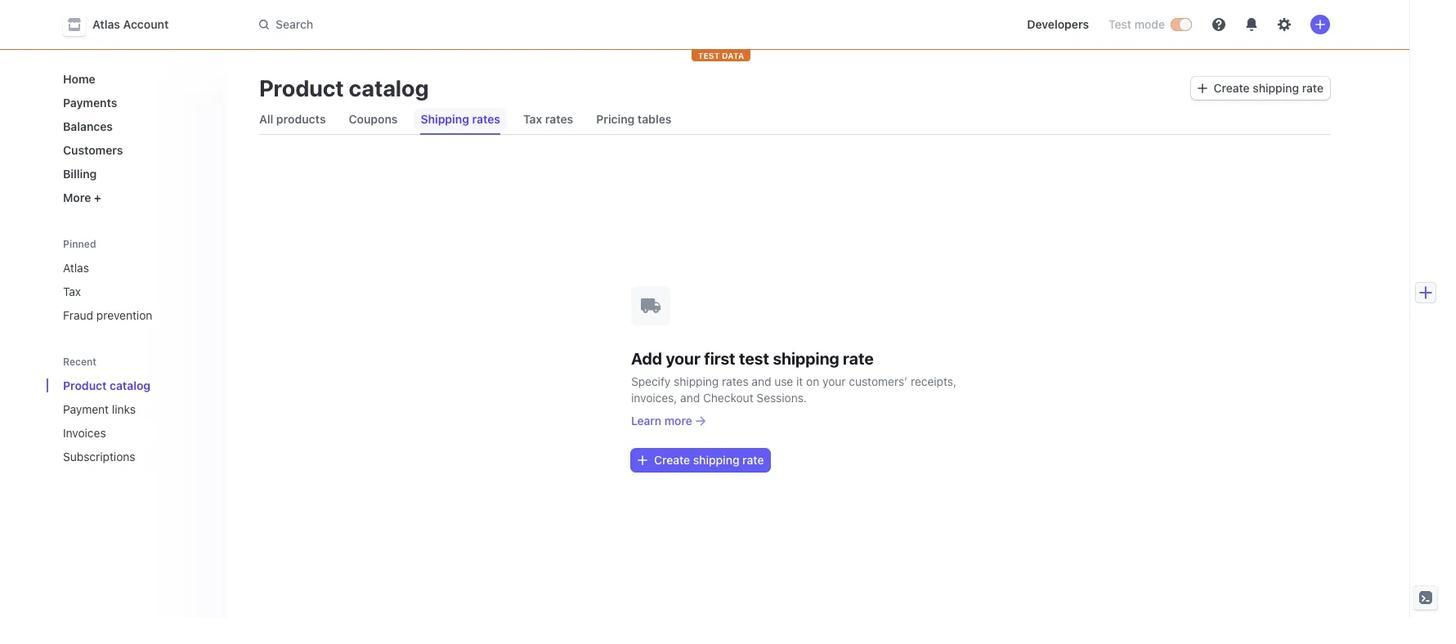 Task type: describe. For each thing, give the bounding box(es) containing it.
tax rates link
[[517, 108, 580, 131]]

billing
[[63, 167, 97, 181]]

add
[[631, 349, 662, 367]]

rates for tax rates
[[545, 112, 573, 126]]

help image
[[1212, 18, 1225, 31]]

account
[[123, 17, 169, 31]]

0 vertical spatial create shipping rate
[[1214, 81, 1323, 95]]

catalog inside recent element
[[110, 378, 150, 392]]

search
[[275, 17, 313, 31]]

create for the leftmost svg image
[[654, 452, 690, 466]]

invoices,
[[631, 390, 677, 404]]

shipping rates tab
[[414, 105, 507, 134]]

atlas link
[[56, 254, 213, 281]]

more
[[664, 413, 692, 427]]

settings image
[[1278, 18, 1291, 31]]

fraud prevention
[[63, 308, 152, 322]]

pinned
[[63, 238, 96, 250]]

use
[[774, 374, 793, 388]]

test
[[739, 349, 769, 367]]

tax for tax rates
[[523, 112, 542, 126]]

links
[[112, 402, 136, 416]]

0 horizontal spatial create shipping rate button
[[631, 448, 770, 471]]

payment links link
[[56, 396, 190, 423]]

sessions.
[[757, 390, 807, 404]]

all products link
[[253, 108, 332, 131]]

shipping down settings image
[[1253, 81, 1299, 95]]

customers'
[[849, 374, 908, 388]]

more +
[[63, 190, 101, 204]]

atlas for atlas
[[63, 261, 89, 275]]

your inside the specify shipping rates and use it on your customers' receipts, invoices, and checkout sessions.
[[822, 374, 846, 388]]

pricing
[[596, 112, 635, 126]]

it
[[796, 374, 803, 388]]

billing link
[[56, 160, 213, 187]]

coupons
[[349, 112, 398, 126]]

pricing tables
[[596, 112, 671, 126]]

shipping down checkout
[[693, 452, 739, 466]]

customers link
[[56, 137, 213, 163]]

rates for shipping rates
[[472, 112, 500, 126]]

1 vertical spatial create shipping rate
[[654, 452, 764, 466]]

all
[[259, 112, 273, 126]]

0 vertical spatial your
[[666, 349, 700, 367]]

subscriptions link
[[56, 443, 190, 470]]

pinned element
[[56, 254, 213, 329]]

notifications image
[[1245, 18, 1258, 31]]

payments link
[[56, 89, 213, 116]]

receipts,
[[911, 374, 956, 388]]

tab list containing all products
[[253, 105, 1330, 135]]

developers link
[[1020, 11, 1095, 38]]

Search text field
[[249, 9, 710, 40]]

1 horizontal spatial product catalog
[[259, 74, 429, 101]]

test
[[1108, 17, 1131, 31]]

coupons link
[[342, 108, 404, 131]]

1 vertical spatial and
[[680, 390, 700, 404]]

prevention
[[96, 308, 152, 322]]

home
[[63, 72, 95, 86]]

on
[[806, 374, 819, 388]]

payments
[[63, 96, 117, 110]]

checkout
[[703, 390, 753, 404]]

recent navigation links element
[[47, 348, 226, 470]]

recent
[[63, 356, 97, 368]]



Task type: locate. For each thing, give the bounding box(es) containing it.
1 vertical spatial rate
[[843, 349, 874, 367]]

0 horizontal spatial product
[[63, 378, 107, 392]]

tables
[[638, 112, 671, 126]]

0 vertical spatial and
[[752, 374, 771, 388]]

Search search field
[[249, 9, 710, 40]]

and left use on the right bottom of the page
[[752, 374, 771, 388]]

1 horizontal spatial your
[[822, 374, 846, 388]]

0 horizontal spatial svg image
[[638, 455, 647, 465]]

your
[[666, 349, 700, 367], [822, 374, 846, 388]]

atlas for atlas account
[[92, 17, 120, 31]]

create shipping rate button down notifications image
[[1191, 77, 1330, 100]]

rate
[[1302, 81, 1323, 95], [843, 349, 874, 367], [742, 452, 764, 466]]

test
[[698, 51, 720, 60]]

subscriptions
[[63, 450, 135, 464]]

create shipping rate button down "more"
[[631, 448, 770, 471]]

balances link
[[56, 113, 213, 140]]

add your first test shipping rate
[[631, 349, 874, 367]]

products
[[276, 112, 326, 126]]

atlas down the pinned
[[63, 261, 89, 275]]

svg image
[[1197, 83, 1207, 93], [638, 455, 647, 465]]

0 horizontal spatial atlas
[[63, 261, 89, 275]]

2 horizontal spatial rates
[[722, 374, 749, 388]]

0 horizontal spatial rates
[[472, 112, 500, 126]]

1 horizontal spatial rates
[[545, 112, 573, 126]]

1 horizontal spatial catalog
[[349, 74, 429, 101]]

shipping rates link
[[414, 108, 507, 131]]

data
[[722, 51, 744, 60]]

1 horizontal spatial tax
[[523, 112, 542, 126]]

your right the "on"
[[822, 374, 846, 388]]

catalog up links
[[110, 378, 150, 392]]

your right add on the left of page
[[666, 349, 700, 367]]

first
[[704, 349, 735, 367]]

more
[[63, 190, 91, 204]]

1 horizontal spatial atlas
[[92, 17, 120, 31]]

rate for rightmost create shipping rate "button"
[[1302, 81, 1323, 95]]

0 vertical spatial create
[[1214, 81, 1250, 95]]

and up "more"
[[680, 390, 700, 404]]

test mode
[[1108, 17, 1165, 31]]

payment links
[[63, 402, 136, 416]]

shipping
[[421, 112, 469, 126]]

1 horizontal spatial create
[[1214, 81, 1250, 95]]

recent element
[[47, 372, 226, 470]]

customers
[[63, 143, 123, 157]]

1 vertical spatial create
[[654, 452, 690, 466]]

product catalog up "coupons"
[[259, 74, 429, 101]]

product catalog inside recent element
[[63, 378, 150, 392]]

0 horizontal spatial your
[[666, 349, 700, 367]]

atlas account button
[[63, 13, 185, 36]]

rates up checkout
[[722, 374, 749, 388]]

pinned navigation links element
[[56, 231, 217, 329]]

test data
[[698, 51, 744, 60]]

tax
[[523, 112, 542, 126], [63, 284, 81, 298]]

learn more
[[631, 413, 692, 427]]

rates right shipping
[[472, 112, 500, 126]]

1 horizontal spatial svg image
[[1197, 83, 1207, 93]]

0 horizontal spatial tax
[[63, 284, 81, 298]]

tax rates
[[523, 112, 573, 126]]

1 vertical spatial product catalog
[[63, 378, 150, 392]]

all products
[[259, 112, 326, 126]]

1 vertical spatial your
[[822, 374, 846, 388]]

atlas left account at top
[[92, 17, 120, 31]]

create shipping rate down settings image
[[1214, 81, 1323, 95]]

atlas inside "pinned" element
[[63, 261, 89, 275]]

rates left pricing
[[545, 112, 573, 126]]

0 vertical spatial atlas
[[92, 17, 120, 31]]

shipping
[[1253, 81, 1299, 95], [773, 349, 839, 367], [674, 374, 719, 388], [693, 452, 739, 466]]

mode
[[1134, 17, 1165, 31]]

tax link
[[56, 278, 213, 305]]

1 horizontal spatial create shipping rate
[[1214, 81, 1323, 95]]

0 vertical spatial product catalog
[[259, 74, 429, 101]]

tab list
[[253, 105, 1330, 135]]

catalog
[[349, 74, 429, 101], [110, 378, 150, 392]]

create shipping rate
[[1214, 81, 1323, 95], [654, 452, 764, 466]]

0 vertical spatial product
[[259, 74, 344, 101]]

+
[[94, 190, 101, 204]]

invoices
[[63, 426, 106, 440]]

pricing tables link
[[590, 108, 678, 131]]

create
[[1214, 81, 1250, 95], [654, 452, 690, 466]]

1 horizontal spatial create shipping rate button
[[1191, 77, 1330, 100]]

specify
[[631, 374, 671, 388]]

product inside recent element
[[63, 378, 107, 392]]

create shipping rate button
[[1191, 77, 1330, 100], [631, 448, 770, 471]]

developers
[[1027, 17, 1089, 31]]

0 vertical spatial catalog
[[349, 74, 429, 101]]

2 horizontal spatial rate
[[1302, 81, 1323, 95]]

and
[[752, 374, 771, 388], [680, 390, 700, 404]]

home link
[[56, 65, 213, 92]]

rates inside the specify shipping rates and use it on your customers' receipts, invoices, and checkout sessions.
[[722, 374, 749, 388]]

learn
[[631, 413, 661, 427]]

1 vertical spatial catalog
[[110, 378, 150, 392]]

shipping inside the specify shipping rates and use it on your customers' receipts, invoices, and checkout sessions.
[[674, 374, 719, 388]]

fraud prevention link
[[56, 302, 213, 329]]

tax up fraud
[[63, 284, 81, 298]]

1 vertical spatial product
[[63, 378, 107, 392]]

1 vertical spatial create shipping rate button
[[631, 448, 770, 471]]

tax for tax
[[63, 284, 81, 298]]

shipping down first
[[674, 374, 719, 388]]

balances
[[63, 119, 113, 133]]

create down "more"
[[654, 452, 690, 466]]

create down help 'icon'
[[1214, 81, 1250, 95]]

tax right 'shipping rates'
[[523, 112, 542, 126]]

0 horizontal spatial product catalog
[[63, 378, 150, 392]]

1 vertical spatial svg image
[[638, 455, 647, 465]]

0 vertical spatial tax
[[523, 112, 542, 126]]

1 horizontal spatial rate
[[843, 349, 874, 367]]

atlas inside button
[[92, 17, 120, 31]]

1 horizontal spatial product
[[259, 74, 344, 101]]

product catalog up payment links
[[63, 378, 150, 392]]

1 vertical spatial tax
[[63, 284, 81, 298]]

0 horizontal spatial and
[[680, 390, 700, 404]]

0 horizontal spatial catalog
[[110, 378, 150, 392]]

0 horizontal spatial rate
[[742, 452, 764, 466]]

create for the rightmost svg image
[[1214, 81, 1250, 95]]

0 vertical spatial rate
[[1302, 81, 1323, 95]]

core navigation links element
[[56, 65, 213, 211]]

0 vertical spatial svg image
[[1197, 83, 1207, 93]]

rates
[[472, 112, 500, 126], [545, 112, 573, 126], [722, 374, 749, 388]]

learn more link
[[631, 412, 958, 429]]

create shipping rate down "more"
[[654, 452, 764, 466]]

atlas
[[92, 17, 120, 31], [63, 261, 89, 275]]

0 horizontal spatial create shipping rate
[[654, 452, 764, 466]]

catalog up "coupons"
[[349, 74, 429, 101]]

product up the payment
[[63, 378, 107, 392]]

shipping up it
[[773, 349, 839, 367]]

rates inside tab
[[472, 112, 500, 126]]

product
[[259, 74, 344, 101], [63, 378, 107, 392]]

shipping rates
[[421, 112, 500, 126]]

rate for left create shipping rate "button"
[[742, 452, 764, 466]]

0 horizontal spatial create
[[654, 452, 690, 466]]

specify shipping rates and use it on your customers' receipts, invoices, and checkout sessions.
[[631, 374, 956, 404]]

product catalog link
[[56, 372, 190, 399]]

1 horizontal spatial and
[[752, 374, 771, 388]]

tax inside "pinned" element
[[63, 284, 81, 298]]

0 vertical spatial create shipping rate button
[[1191, 77, 1330, 100]]

product up 'products'
[[259, 74, 344, 101]]

2 vertical spatial rate
[[742, 452, 764, 466]]

invoices link
[[56, 419, 190, 446]]

payment
[[63, 402, 109, 416]]

fraud
[[63, 308, 93, 322]]

atlas account
[[92, 17, 169, 31]]

product catalog
[[259, 74, 429, 101], [63, 378, 150, 392]]

1 vertical spatial atlas
[[63, 261, 89, 275]]

tax inside tab list
[[523, 112, 542, 126]]



Task type: vqa. For each thing, say whether or not it's contained in the screenshot.
TEST MODE option
no



